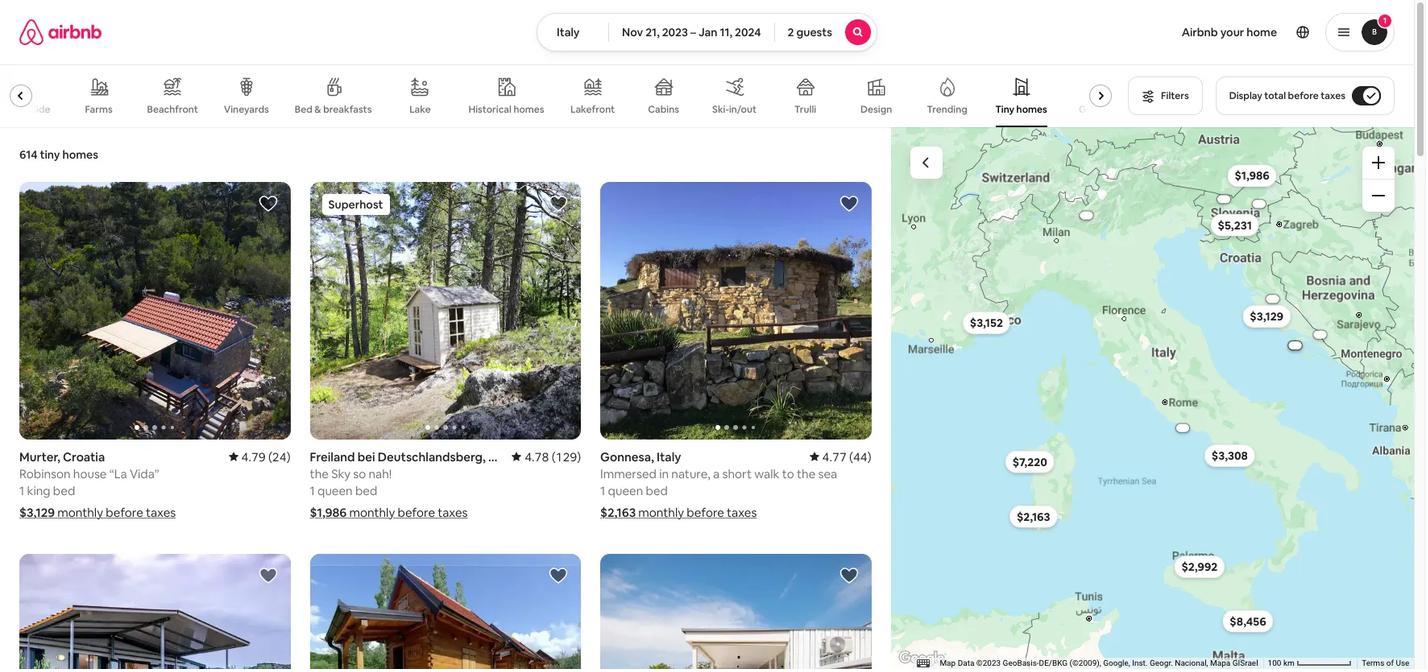 Task type: describe. For each thing, give the bounding box(es) containing it.
murter,
[[19, 450, 60, 465]]

monthly inside gonnesa, italy immersed in nature, a short walk to the sea 1 queen bed $2,163 monthly before taxes
[[639, 505, 684, 521]]

$7,220 button
[[998, 455, 1047, 477]]

2024
[[735, 25, 761, 40]]

$2,163 inside button
[[1009, 517, 1043, 531]]

monthly inside the sky so nah! 1 queen bed $1,986 monthly before taxes
[[349, 505, 395, 521]]

ski-in/out
[[713, 103, 757, 116]]

display
[[1230, 89, 1263, 102]]

total
[[1265, 89, 1287, 102]]

cabins
[[648, 103, 680, 116]]

$3,152
[[959, 311, 993, 326]]

$1,986 inside button
[[1241, 155, 1276, 169]]

$3,152 button
[[952, 307, 1000, 330]]

614
[[19, 148, 38, 162]]

nah!
[[369, 467, 392, 482]]

bed & breakfasts
[[295, 103, 372, 116]]

homes for historical homes
[[514, 103, 545, 116]]

the inside gonnesa, italy immersed in nature, a short walk to the sea 1 queen bed $2,163 monthly before taxes
[[797, 467, 816, 482]]

4.78 (129)
[[525, 450, 581, 465]]

4.78
[[525, 450, 549, 465]]

trending
[[927, 103, 968, 116]]

map
[[937, 659, 953, 668]]

$7,220
[[1005, 459, 1040, 473]]

inst.
[[1129, 659, 1145, 668]]

1 inside the sky so nah! 1 queen bed $1,986 monthly before taxes
[[310, 483, 315, 499]]

vida"
[[130, 467, 159, 482]]

taxes inside the sky so nah! 1 queen bed $1,986 monthly before taxes
[[438, 505, 468, 521]]

before inside the sky so nah! 1 queen bed $1,986 monthly before taxes
[[398, 505, 435, 521]]

$3,582 button
[[1264, 289, 1296, 297]]

tiny
[[40, 148, 60, 162]]

bed inside murter, croatia robinson house "la vida" 1 king bed $3,129 monthly before taxes
[[53, 483, 75, 499]]

$2,163 button
[[1002, 513, 1050, 535]]

historical homes
[[469, 103, 545, 116]]

$3,582
[[1273, 290, 1287, 296]]

vineyards
[[224, 103, 269, 116]]

2 guests button
[[774, 13, 878, 52]]

walk
[[755, 467, 780, 482]]

design
[[861, 103, 893, 116]]

zoom in image
[[1373, 156, 1386, 169]]

$3,308 button
[[1209, 448, 1260, 471]]

mapa
[[1207, 659, 1228, 668]]

immersed
[[601, 467, 657, 482]]

1 inside gonnesa, italy immersed in nature, a short walk to the sea 1 queen bed $2,163 monthly before taxes
[[601, 483, 606, 499]]

$3,129 button
[[1250, 300, 1298, 323]]

4.79 (24)
[[241, 450, 291, 465]]

google,
[[1100, 659, 1127, 668]]

robinson
[[19, 467, 71, 482]]

4.77
[[823, 450, 847, 465]]

king
[[27, 483, 50, 499]]

100
[[1265, 659, 1279, 668]]

terms
[[1362, 659, 1385, 668]]

google map
showing 20 stays. region
[[891, 127, 1415, 670]]

before inside gonnesa, italy immersed in nature, a short walk to the sea 1 queen bed $2,163 monthly before taxes
[[687, 505, 725, 521]]

4.78 out of 5 average rating,  129 reviews image
[[512, 450, 581, 465]]

italy inside gonnesa, italy immersed in nature, a short walk to the sea 1 queen bed $2,163 monthly before taxes
[[657, 450, 682, 465]]

nov 21, 2023 – jan 11, 2024 button
[[609, 13, 775, 52]]

gonnesa,
[[601, 450, 655, 465]]

geogr.
[[1147, 659, 1170, 668]]

google image
[[895, 649, 949, 670]]

$2,235 button
[[1288, 338, 1320, 346]]

filters
[[1162, 89, 1190, 102]]

lakefront
[[571, 103, 615, 116]]

2
[[788, 25, 794, 40]]

1 button
[[1326, 13, 1395, 52]]

2023
[[662, 25, 688, 40]]

(24)
[[268, 450, 291, 465]]

&
[[315, 103, 321, 116]]

4.77 out of 5 average rating,  44 reviews image
[[810, 450, 872, 465]]

of
[[1387, 659, 1394, 668]]

italy button
[[537, 13, 610, 52]]

$2,992 button
[[1177, 566, 1227, 589]]

$10,101 button
[[1066, 200, 1098, 208]]

before inside murter, croatia robinson house "la vida" 1 king bed $3,129 monthly before taxes
[[106, 505, 143, 521]]

taxes inside gonnesa, italy immersed in nature, a short walk to the sea 1 queen bed $2,163 monthly before taxes
[[727, 505, 757, 521]]

keyboard shortcuts image
[[914, 661, 927, 669]]

breakfasts
[[323, 103, 372, 116]]

$4,053 button
[[1212, 183, 1244, 191]]

bed
[[295, 103, 313, 116]]

display total before taxes
[[1230, 89, 1346, 102]]

lake
[[410, 103, 431, 116]]

$2,235
[[1297, 340, 1311, 345]]

bed inside the sky so nah! 1 queen bed $1,986 monthly before taxes
[[355, 483, 378, 499]]

nov 21, 2023 – jan 11, 2024
[[622, 25, 761, 40]]

(129)
[[552, 450, 581, 465]]

croatia
[[63, 450, 105, 465]]

sea
[[819, 467, 838, 482]]



Task type: vqa. For each thing, say whether or not it's contained in the screenshot.
middle Host
no



Task type: locate. For each thing, give the bounding box(es) containing it.
group
[[0, 64, 1119, 127], [19, 182, 291, 440], [310, 182, 581, 440], [601, 182, 872, 440], [19, 554, 291, 670], [310, 554, 581, 670], [601, 554, 872, 670]]

1 horizontal spatial the
[[797, 467, 816, 482]]

0 horizontal spatial $1,986
[[310, 505, 347, 521]]

$5,231
[[1223, 207, 1257, 222]]

1 horizontal spatial bed
[[355, 483, 378, 499]]

1 vertical spatial $1,986
[[310, 505, 347, 521]]

$2,163 down immersed
[[601, 505, 636, 521]]

4.79
[[241, 450, 266, 465]]

queen inside gonnesa, italy immersed in nature, a short walk to the sea 1 queen bed $2,163 monthly before taxes
[[608, 483, 643, 499]]

$4,688
[[1177, 427, 1192, 433]]

monthly down nah!
[[349, 505, 395, 521]]

the inside the sky so nah! 1 queen bed $1,986 monthly before taxes
[[310, 467, 329, 482]]

100 km button
[[1260, 659, 1357, 670]]

guests
[[797, 25, 833, 40]]

taxes
[[1321, 89, 1346, 102], [146, 505, 176, 521], [438, 505, 468, 521], [727, 505, 757, 521]]

italy left nov
[[557, 25, 580, 40]]

$3,129 down $3,582 button
[[1257, 304, 1290, 319]]

1 horizontal spatial $3,129
[[1257, 304, 1290, 319]]

1
[[1384, 15, 1388, 26], [19, 483, 24, 499], [310, 483, 315, 499], [601, 483, 606, 499]]

1 horizontal spatial monthly
[[349, 505, 395, 521]]

short
[[723, 467, 752, 482]]

queen down immersed
[[608, 483, 643, 499]]

$3,308
[[1216, 452, 1253, 467]]

$3,129 inside button
[[1257, 304, 1290, 319]]

zoom out image
[[1373, 189, 1386, 202]]

trulli
[[795, 103, 817, 116]]

add to wishlist: drage, pakoštane, croatia image
[[840, 566, 859, 586]]

$2,992 $5,231
[[1184, 207, 1257, 585]]

the sky so nah! 1 queen bed $1,986 monthly before taxes
[[310, 467, 468, 521]]

add to wishlist: gonnesa, italy image
[[840, 194, 859, 214]]

1 inside 1 dropdown button
[[1384, 15, 1388, 26]]

bed right king on the bottom of page
[[53, 483, 75, 499]]

0 horizontal spatial $2,163
[[601, 505, 636, 521]]

add to wishlist: hvar, croatia image
[[258, 566, 278, 586]]

1 vertical spatial italy
[[657, 450, 682, 465]]

1 horizontal spatial homes
[[514, 103, 545, 116]]

add to wishlist: muškovci, croatia image
[[549, 566, 568, 586]]

a
[[713, 467, 720, 482]]

italy
[[557, 25, 580, 40], [657, 450, 682, 465]]

beachfront
[[147, 103, 198, 116]]

monthly down house
[[57, 505, 103, 521]]

3 bed from the left
[[646, 483, 668, 499]]

1 vertical spatial $3,129
[[19, 505, 55, 521]]

monthly inside murter, croatia robinson house "la vida" 1 king bed $3,129 monthly before taxes
[[57, 505, 103, 521]]

ski-
[[713, 103, 730, 116]]

0 horizontal spatial the
[[310, 467, 329, 482]]

group containing historical homes
[[0, 64, 1119, 127]]

1 monthly from the left
[[57, 505, 103, 521]]

in/out
[[729, 103, 757, 116]]

bed down so on the bottom left of page
[[355, 483, 378, 499]]

$5,231 button
[[1216, 203, 1264, 226]]

homes for tiny homes
[[1017, 103, 1048, 116]]

bed
[[53, 483, 75, 499], [355, 483, 378, 499], [646, 483, 668, 499]]

0 horizontal spatial bed
[[53, 483, 75, 499]]

(44)
[[850, 450, 872, 465]]

data
[[955, 659, 971, 668]]

none search field containing italy
[[537, 13, 878, 52]]

1 horizontal spatial $2,163
[[1009, 517, 1043, 531]]

use
[[1396, 659, 1410, 668]]

614 tiny homes
[[19, 148, 98, 162]]

before
[[1289, 89, 1319, 102], [106, 505, 143, 521], [398, 505, 435, 521], [687, 505, 725, 521]]

map data ©2023 geobasis-de/bkg (©2009), google, inst. geogr. nacional, mapa gisrael
[[937, 659, 1255, 668]]

sky
[[331, 467, 351, 482]]

0 horizontal spatial $3,129
[[19, 505, 55, 521]]

21,
[[646, 25, 660, 40]]

geobasis-
[[1000, 659, 1036, 668]]

2 horizontal spatial homes
[[1017, 103, 1048, 116]]

km
[[1281, 659, 1292, 668]]

bed down in
[[646, 483, 668, 499]]

in
[[660, 467, 669, 482]]

1 horizontal spatial $1,986
[[1241, 155, 1276, 169]]

tiny
[[996, 103, 1015, 116]]

airbnb your home link
[[1173, 15, 1287, 49]]

$2,163 down $7,220 button
[[1009, 517, 1043, 531]]

to
[[783, 467, 795, 482]]

©2023
[[973, 659, 998, 668]]

$1,986 down sky
[[310, 505, 347, 521]]

2 the from the left
[[797, 467, 816, 482]]

add to wishlist: murter, croatia image
[[258, 194, 278, 214]]

0 horizontal spatial monthly
[[57, 505, 103, 521]]

4.79 out of 5 average rating,  24 reviews image
[[229, 450, 291, 465]]

3 monthly from the left
[[639, 505, 684, 521]]

1 queen from the left
[[318, 483, 353, 499]]

2 guests
[[788, 25, 833, 40]]

2 queen from the left
[[608, 483, 643, 499]]

–
[[691, 25, 696, 40]]

0 vertical spatial $3,129
[[1257, 304, 1290, 319]]

11,
[[720, 25, 733, 40]]

$1,986 inside the sky so nah! 1 queen bed $1,986 monthly before taxes
[[310, 505, 347, 521]]

queen
[[318, 483, 353, 499], [608, 483, 643, 499]]

filters button
[[1129, 77, 1203, 115]]

4.77 (44)
[[823, 450, 872, 465]]

$3,129
[[1257, 304, 1290, 319], [19, 505, 55, 521]]

"la
[[109, 467, 127, 482]]

profile element
[[897, 0, 1395, 64]]

nov
[[622, 25, 643, 40]]

italy up in
[[657, 450, 682, 465]]

airbnb your home
[[1182, 25, 1278, 40]]

$4,053
[[1221, 184, 1235, 189]]

homes
[[514, 103, 545, 116], [1017, 103, 1048, 116], [62, 148, 98, 162]]

de/bkg
[[1036, 659, 1065, 668]]

$3,129 down king on the bottom of page
[[19, 505, 55, 521]]

$3,129 inside murter, croatia robinson house "la vida" 1 king bed $3,129 monthly before taxes
[[19, 505, 55, 521]]

monthly down in
[[639, 505, 684, 521]]

bed inside gonnesa, italy immersed in nature, a short walk to the sea 1 queen bed $2,163 monthly before taxes
[[646, 483, 668, 499]]

0 horizontal spatial queen
[[318, 483, 353, 499]]

0 horizontal spatial homes
[[62, 148, 98, 162]]

nature,
[[672, 467, 711, 482]]

golfing
[[1079, 103, 1113, 116]]

add to wishlist: freiland bei deutschlandsberg, austria image
[[549, 194, 568, 214]]

$1,986 up $4,053 button on the right of the page
[[1241, 155, 1276, 169]]

airbnb
[[1182, 25, 1219, 40]]

$8,456 button
[[1228, 624, 1279, 647]]

so
[[353, 467, 366, 482]]

$2,163
[[601, 505, 636, 521], [1009, 517, 1043, 531]]

murter, croatia robinson house "la vida" 1 king bed $3,129 monthly before taxes
[[19, 450, 176, 521]]

$2,163 inside gonnesa, italy immersed in nature, a short walk to the sea 1 queen bed $2,163 monthly before taxes
[[601, 505, 636, 521]]

1 inside murter, croatia robinson house "la vida" 1 king bed $3,129 monthly before taxes
[[19, 483, 24, 499]]

$4,688 button
[[1168, 426, 1201, 434]]

terms of use link
[[1362, 659, 1410, 668]]

1 horizontal spatial queen
[[608, 483, 643, 499]]

taxes inside murter, croatia robinson house "la vida" 1 king bed $3,129 monthly before taxes
[[146, 505, 176, 521]]

nacional,
[[1172, 659, 1205, 668]]

gonnesa, italy immersed in nature, a short walk to the sea 1 queen bed $2,163 monthly before taxes
[[601, 450, 838, 521]]

2 horizontal spatial bed
[[646, 483, 668, 499]]

None search field
[[537, 13, 878, 52]]

100 km
[[1265, 659, 1294, 668]]

1 the from the left
[[310, 467, 329, 482]]

italy inside button
[[557, 25, 580, 40]]

your
[[1221, 25, 1245, 40]]

queen inside the sky so nah! 1 queen bed $1,986 monthly before taxes
[[318, 483, 353, 499]]

0 horizontal spatial italy
[[557, 25, 580, 40]]

(©2009),
[[1067, 659, 1098, 668]]

historical
[[469, 103, 512, 116]]

the left sky
[[310, 467, 329, 482]]

the right to at bottom right
[[797, 467, 816, 482]]

0 vertical spatial $1,986
[[1241, 155, 1276, 169]]

1 horizontal spatial italy
[[657, 450, 682, 465]]

1 bed from the left
[[53, 483, 75, 499]]

2 horizontal spatial monthly
[[639, 505, 684, 521]]

$2,992
[[1184, 570, 1220, 585]]

queen down sky
[[318, 483, 353, 499]]

0 vertical spatial italy
[[557, 25, 580, 40]]

2 bed from the left
[[355, 483, 378, 499]]

2 monthly from the left
[[349, 505, 395, 521]]



